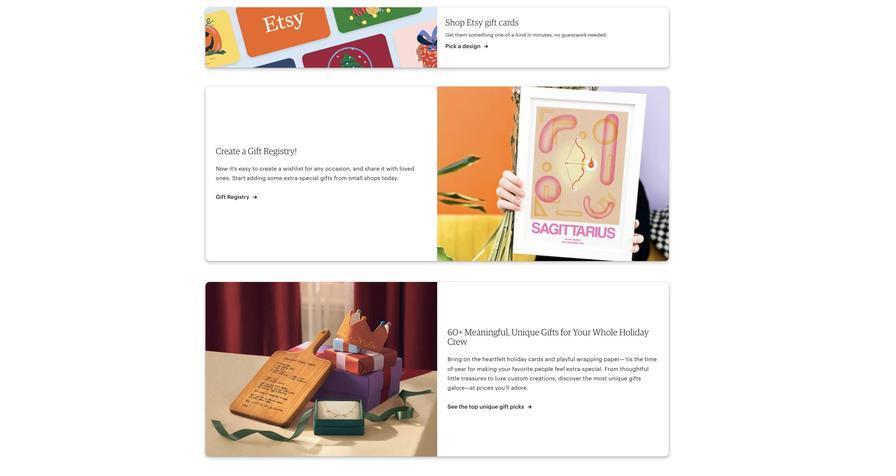 Task type: describe. For each thing, give the bounding box(es) containing it.
wishlist
[[283, 165, 304, 172]]

top
[[469, 404, 478, 410]]

your
[[573, 327, 591, 338]]

crew
[[448, 336, 468, 347]]

adore.
[[511, 385, 529, 391]]

adding
[[247, 175, 266, 182]]

0 vertical spatial gift
[[248, 145, 262, 156]]

pick
[[446, 43, 457, 50]]

registry!
[[264, 145, 297, 156]]

a for gift
[[242, 145, 246, 156]]

whole
[[593, 327, 618, 338]]

picks
[[510, 404, 524, 410]]

kind
[[516, 32, 526, 38]]

most
[[594, 375, 607, 382]]

unique
[[512, 327, 540, 338]]

of-
[[506, 32, 512, 38]]

shop etsy gift cards
[[446, 17, 519, 27]]

a inside the now it's easy to create a wishlist for any occasion, and share it with loved ones. start adding some extra-special gifts from small shops today.
[[279, 165, 282, 172]]

galore—at
[[448, 385, 475, 391]]

now it's easy to create a wishlist for any occasion, and share it with loved ones. start adding some extra-special gifts from small shops today.
[[216, 165, 415, 182]]

for inside 60+ meaningful, unique gifts for your whole holiday crew
[[561, 327, 572, 338]]

a for design
[[458, 43, 461, 50]]

and inside the now it's easy to create a wishlist for any occasion, and share it with loved ones. start adding some extra-special gifts from small shops today.
[[353, 165, 363, 172]]

it
[[381, 165, 385, 172]]

paper—'tis
[[604, 356, 633, 363]]

0 horizontal spatial gift
[[216, 194, 226, 201]]

holiday
[[507, 356, 527, 363]]

gift registry
[[216, 194, 251, 201]]

create
[[216, 145, 240, 156]]

wrapping
[[577, 356, 603, 363]]

registry
[[227, 194, 250, 201]]

occasion,
[[325, 165, 352, 172]]

people
[[535, 366, 554, 372]]

pick a design
[[446, 43, 482, 50]]

something
[[469, 32, 494, 38]]

gifts inside the now it's easy to create a wishlist for any occasion, and share it with loved ones. start adding some extra-special gifts from small shops today.
[[321, 175, 333, 182]]

on
[[464, 356, 471, 363]]

60+
[[448, 327, 463, 338]]

share
[[365, 165, 380, 172]]

minutes,
[[533, 32, 554, 38]]

for inside the now it's easy to create a wishlist for any occasion, and share it with loved ones. start adding some extra-special gifts from small shops today.
[[305, 165, 313, 172]]

60+ meaningful, unique gifts for your whole holiday crew
[[448, 327, 649, 347]]

heartfelt
[[483, 356, 506, 363]]

of
[[448, 366, 453, 372]]

custom
[[508, 375, 529, 382]]

loved
[[400, 165, 415, 172]]

gifts inside bring on the heartfelt holiday cards and playful wrapping paper—'tis the time of year for making your favorite people feel extra-special. from thoughtful little treasures to luxe custom creations, discover the most unique gifts galore—at prices you'll adore.
[[629, 375, 641, 382]]

some
[[268, 175, 282, 182]]

design
[[463, 43, 481, 50]]

gifts
[[542, 327, 559, 338]]

create
[[260, 165, 277, 172]]

gift registry link
[[216, 194, 257, 201]]

0 horizontal spatial unique
[[480, 404, 498, 410]]

see the top unique gift picks
[[448, 404, 526, 410]]

your
[[499, 366, 511, 372]]

small
[[349, 175, 363, 182]]

to inside the now it's easy to create a wishlist for any occasion, and share it with loved ones. start adding some extra-special gifts from small shops today.
[[253, 165, 258, 172]]

from
[[605, 366, 619, 372]]

guesswork
[[562, 32, 587, 38]]

unique inside bring on the heartfelt holiday cards and playful wrapping paper—'tis the time of year for making your favorite people feel extra-special. from thoughtful little treasures to luxe custom creations, discover the most unique gifts galore—at prices you'll adore.
[[609, 375, 628, 382]]

extra- inside bring on the heartfelt holiday cards and playful wrapping paper—'tis the time of year for making your favorite people feel extra-special. from thoughtful little treasures to luxe custom creations, discover the most unique gifts galore—at prices you'll adore.
[[567, 366, 583, 372]]

bring
[[448, 356, 462, 363]]

special.
[[583, 366, 603, 372]]

in
[[528, 32, 532, 38]]

them
[[455, 32, 468, 38]]

one-
[[495, 32, 506, 38]]

gift registry image
[[437, 86, 669, 261]]



Task type: locate. For each thing, give the bounding box(es) containing it.
1 vertical spatial gifts
[[629, 375, 641, 382]]

special
[[300, 175, 319, 182]]

treasures
[[461, 375, 487, 382]]

1 horizontal spatial to
[[488, 375, 494, 382]]

1 vertical spatial a
[[242, 145, 246, 156]]

1 vertical spatial unique
[[480, 404, 498, 410]]

year
[[455, 366, 467, 372]]

0 vertical spatial a
[[458, 43, 461, 50]]

and inside bring on the heartfelt holiday cards and playful wrapping paper—'tis the time of year for making your favorite people feel extra-special. from thoughtful little treasures to luxe custom creations, discover the most unique gifts galore—at prices you'll adore.
[[545, 356, 555, 363]]

shop
[[446, 17, 465, 27]]

2 vertical spatial a
[[279, 165, 282, 172]]

little
[[448, 375, 460, 382]]

1 vertical spatial for
[[561, 327, 572, 338]]

for
[[305, 165, 313, 172], [561, 327, 572, 338], [468, 366, 476, 372]]

with
[[387, 165, 398, 172]]

0 vertical spatial and
[[353, 165, 363, 172]]

0 horizontal spatial gift
[[485, 17, 497, 27]]

you'll
[[495, 385, 510, 391]]

meaningful,
[[465, 327, 510, 338]]

etsy gift card image image
[[205, 7, 437, 68]]

extra- up "discover"
[[567, 366, 583, 372]]

from
[[334, 175, 347, 182]]

create a gift registry!
[[216, 145, 297, 156]]

a right create
[[242, 145, 246, 156]]

1 horizontal spatial for
[[468, 366, 476, 372]]

gift up easy
[[248, 145, 262, 156]]

gift left registry
[[216, 194, 226, 201]]

creations,
[[530, 375, 557, 382]]

ones.
[[216, 175, 231, 182]]

extra- down wishlist on the left of the page
[[284, 175, 300, 182]]

1 horizontal spatial gifts
[[629, 375, 641, 382]]

0 vertical spatial unique
[[609, 375, 628, 382]]

to
[[253, 165, 258, 172], [488, 375, 494, 382]]

feel
[[555, 366, 565, 372]]

and up small
[[353, 165, 363, 172]]

2 horizontal spatial for
[[561, 327, 572, 338]]

luxe
[[495, 375, 507, 382]]

for right gifts
[[561, 327, 572, 338]]

cards inside bring on the heartfelt holiday cards and playful wrapping paper—'tis the time of year for making your favorite people feel extra-special. from thoughtful little treasures to luxe custom creations, discover the most unique gifts galore—at prices you'll adore.
[[529, 356, 544, 363]]

time
[[645, 356, 657, 363]]

1 horizontal spatial extra-
[[567, 366, 583, 372]]

see the top unique gift picks link
[[448, 403, 532, 411]]

0 vertical spatial gift
[[485, 17, 497, 27]]

to up adding at top
[[253, 165, 258, 172]]

gift left picks
[[500, 404, 509, 410]]

a-
[[512, 32, 516, 38]]

1 horizontal spatial cards
[[529, 356, 544, 363]]

for up treasures
[[468, 366, 476, 372]]

1 horizontal spatial gift
[[500, 404, 509, 410]]

to left luxe
[[488, 375, 494, 382]]

prices
[[477, 385, 494, 391]]

0 vertical spatial extra-
[[284, 175, 300, 182]]

needed.
[[588, 32, 608, 38]]

cards up of-
[[499, 17, 519, 27]]

0 horizontal spatial a
[[242, 145, 246, 156]]

to inside bring on the heartfelt holiday cards and playful wrapping paper—'tis the time of year for making your favorite people feel extra-special. from thoughtful little treasures to luxe custom creations, discover the most unique gifts galore—at prices you'll adore.
[[488, 375, 494, 382]]

0 vertical spatial gifts
[[321, 175, 333, 182]]

unique
[[609, 375, 628, 382], [480, 404, 498, 410]]

see the top unique gift picks image
[[205, 282, 437, 457]]

extra- inside the now it's easy to create a wishlist for any occasion, and share it with loved ones. start adding some extra-special gifts from small shops today.
[[284, 175, 300, 182]]

for up special
[[305, 165, 313, 172]]

2 horizontal spatial a
[[458, 43, 461, 50]]

gift up one-
[[485, 17, 497, 27]]

shops
[[364, 175, 381, 182]]

a
[[458, 43, 461, 50], [242, 145, 246, 156], [279, 165, 282, 172]]

0 vertical spatial to
[[253, 165, 258, 172]]

1 horizontal spatial gift
[[248, 145, 262, 156]]

no
[[555, 32, 561, 38]]

a right pick
[[458, 43, 461, 50]]

thoughtful
[[620, 366, 649, 372]]

gifts down any at the left top of the page
[[321, 175, 333, 182]]

unique right the top
[[480, 404, 498, 410]]

the
[[472, 356, 481, 363], [635, 356, 644, 363], [583, 375, 592, 382], [459, 404, 468, 410]]

0 horizontal spatial cards
[[499, 17, 519, 27]]

0 vertical spatial for
[[305, 165, 313, 172]]

1 vertical spatial extra-
[[567, 366, 583, 372]]

bring on the heartfelt holiday cards and playful wrapping paper—'tis the time of year for making your favorite people feel extra-special. from thoughtful little treasures to luxe custom creations, discover the most unique gifts galore—at prices you'll adore.
[[448, 356, 657, 391]]

the right on
[[472, 356, 481, 363]]

etsy
[[467, 17, 483, 27]]

any
[[314, 165, 324, 172]]

1 vertical spatial and
[[545, 356, 555, 363]]

now
[[216, 165, 228, 172]]

the up thoughtful
[[635, 356, 644, 363]]

discover
[[559, 375, 582, 382]]

cards up people
[[529, 356, 544, 363]]

1 vertical spatial to
[[488, 375, 494, 382]]

the down special.
[[583, 375, 592, 382]]

and up people
[[545, 356, 555, 363]]

holiday
[[620, 327, 649, 338]]

easy
[[239, 165, 251, 172]]

start
[[232, 175, 246, 182]]

0 horizontal spatial gifts
[[321, 175, 333, 182]]

it's
[[230, 165, 237, 172]]

get them something one-of-a-kind in minutes, no guesswork needed.
[[446, 32, 608, 38]]

0 horizontal spatial for
[[305, 165, 313, 172]]

1 horizontal spatial a
[[279, 165, 282, 172]]

a up 'some' at the left top of the page
[[279, 165, 282, 172]]

cards
[[499, 17, 519, 27], [529, 356, 544, 363]]

see
[[448, 404, 458, 410]]

extra-
[[284, 175, 300, 182], [567, 366, 583, 372]]

for inside bring on the heartfelt holiday cards and playful wrapping paper—'tis the time of year for making your favorite people feel extra-special. from thoughtful little treasures to luxe custom creations, discover the most unique gifts galore—at prices you'll adore.
[[468, 366, 476, 372]]

0 vertical spatial cards
[[499, 17, 519, 27]]

favorite
[[512, 366, 533, 372]]

gifts
[[321, 175, 333, 182], [629, 375, 641, 382]]

the left the top
[[459, 404, 468, 410]]

and
[[353, 165, 363, 172], [545, 356, 555, 363]]

2 vertical spatial for
[[468, 366, 476, 372]]

playful
[[557, 356, 575, 363]]

1 vertical spatial gift
[[500, 404, 509, 410]]

0 horizontal spatial to
[[253, 165, 258, 172]]

0 horizontal spatial extra-
[[284, 175, 300, 182]]

get
[[446, 32, 454, 38]]

gifts down thoughtful
[[629, 375, 641, 382]]

gift
[[248, 145, 262, 156], [216, 194, 226, 201]]

1 vertical spatial gift
[[216, 194, 226, 201]]

0 horizontal spatial and
[[353, 165, 363, 172]]

1 horizontal spatial and
[[545, 356, 555, 363]]

unique down 'from' at the right bottom of page
[[609, 375, 628, 382]]

the inside see the top unique gift picks link
[[459, 404, 468, 410]]

today.
[[382, 175, 399, 182]]

1 horizontal spatial unique
[[609, 375, 628, 382]]

1 vertical spatial cards
[[529, 356, 544, 363]]

making
[[477, 366, 497, 372]]

gift
[[485, 17, 497, 27], [500, 404, 509, 410]]



Task type: vqa. For each thing, say whether or not it's contained in the screenshot.
finds
no



